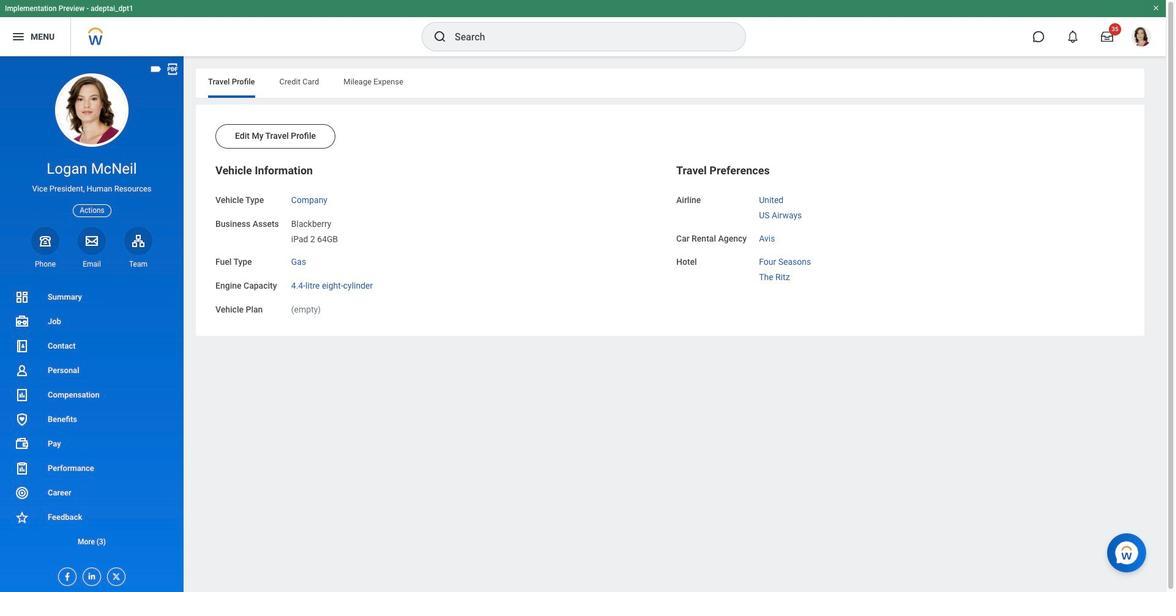 Task type: locate. For each thing, give the bounding box(es) containing it.
items selected list
[[759, 193, 822, 221], [291, 217, 358, 245], [759, 255, 831, 283]]

tag image
[[149, 62, 163, 76]]

phone image
[[37, 234, 54, 248]]

1 horizontal spatial group
[[677, 163, 1125, 283]]

view team image
[[131, 234, 146, 248]]

personal image
[[15, 364, 29, 378]]

inbox large image
[[1102, 31, 1114, 43]]

tab list
[[196, 69, 1145, 98]]

summary image
[[15, 290, 29, 305]]

team logan mcneil element
[[124, 260, 152, 269]]

banner
[[0, 0, 1166, 56]]

facebook image
[[59, 569, 72, 582]]

group
[[216, 163, 664, 316], [677, 163, 1125, 283]]

list
[[0, 285, 184, 555]]

0 horizontal spatial group
[[216, 163, 664, 316]]

contact image
[[15, 339, 29, 354]]

2 group from the left
[[677, 163, 1125, 283]]

benefits image
[[15, 413, 29, 427]]

1 group from the left
[[216, 163, 664, 316]]

profile logan mcneil image
[[1132, 27, 1152, 49]]

blackberry element
[[291, 217, 332, 229]]

feedback image
[[15, 511, 29, 525]]

view printable version (pdf) image
[[166, 62, 179, 76]]

pay image
[[15, 437, 29, 452]]

justify image
[[11, 29, 26, 44]]

phone logan mcneil element
[[31, 260, 59, 269]]



Task type: describe. For each thing, give the bounding box(es) containing it.
email logan mcneil element
[[78, 260, 106, 269]]

ipad 2 64gb element
[[291, 232, 338, 244]]

career image
[[15, 486, 29, 501]]

performance image
[[15, 462, 29, 476]]

navigation pane region
[[0, 56, 184, 593]]

search image
[[433, 29, 448, 44]]

job image
[[15, 315, 29, 329]]

x image
[[108, 569, 121, 582]]

mail image
[[85, 234, 99, 248]]

close environment banner image
[[1153, 4, 1160, 12]]

Search Workday  search field
[[455, 23, 721, 50]]

notifications large image
[[1067, 31, 1080, 43]]

compensation image
[[15, 388, 29, 403]]

linkedin image
[[83, 569, 97, 582]]



Task type: vqa. For each thing, say whether or not it's contained in the screenshot.
Feedback image
yes



